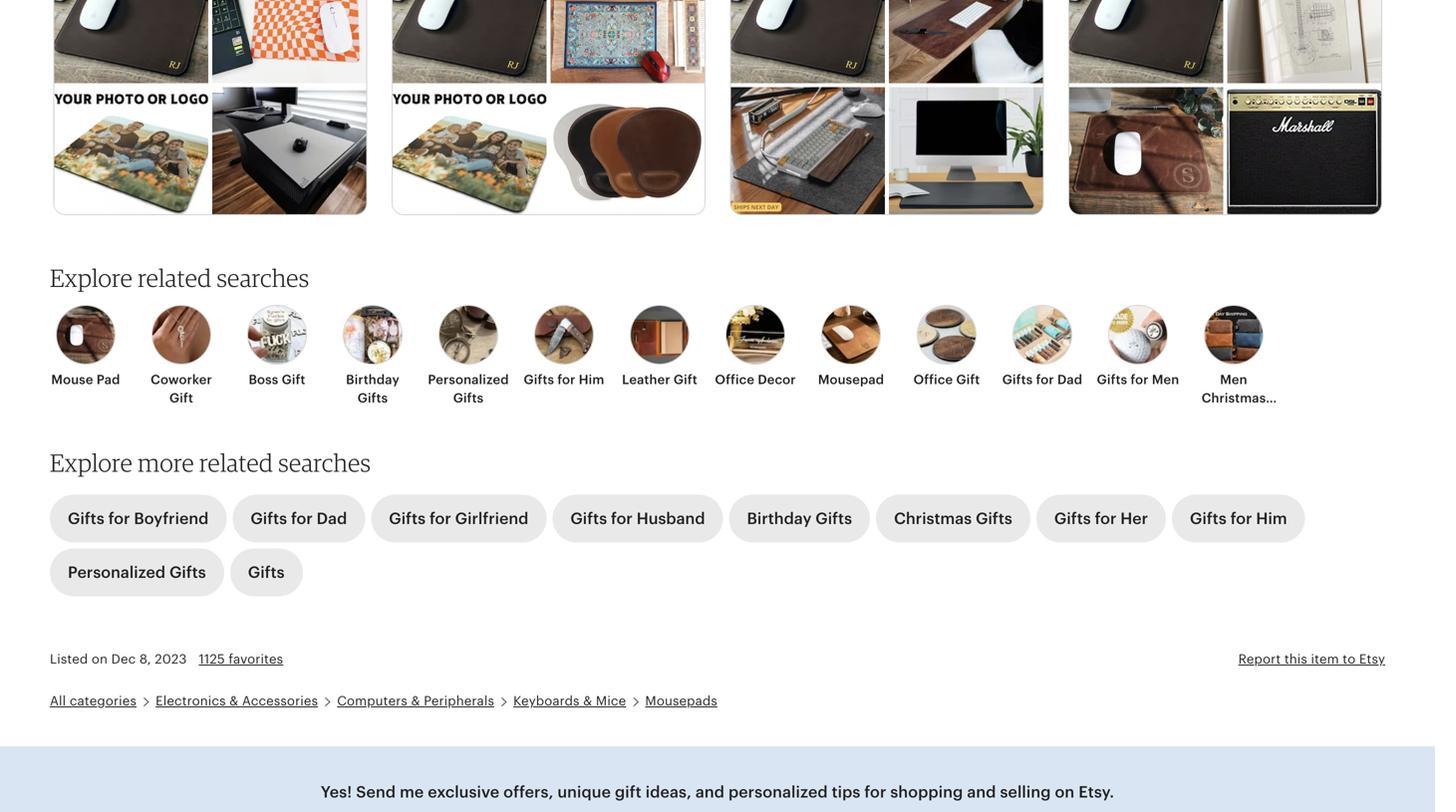 Task type: locate. For each thing, give the bounding box(es) containing it.
1 horizontal spatial birthday gifts link
[[729, 495, 870, 543]]

peripherals
[[424, 694, 494, 709]]

electronics & accessories link
[[156, 694, 318, 709]]

1 horizontal spatial on
[[1055, 783, 1075, 801]]

1 horizontal spatial christmas
[[1202, 391, 1267, 406]]

mousepad link
[[810, 305, 893, 389]]

searches inside region
[[217, 263, 309, 293]]

men left the "men christmas gift" link
[[1152, 372, 1180, 387]]

2 & from the left
[[411, 694, 420, 709]]

gift for coworker gift
[[170, 391, 193, 406]]

1 horizontal spatial office
[[914, 372, 953, 387]]

report
[[1239, 652, 1281, 667]]

gifts for her link
[[1037, 495, 1167, 543]]

0 vertical spatial gifts for him
[[524, 372, 605, 387]]

0 vertical spatial related
[[138, 263, 212, 293]]

& left the mice
[[583, 694, 593, 709]]

1 vertical spatial gifts for him
[[1190, 510, 1288, 528]]

gifts for dad inside explore related searches region
[[1003, 372, 1083, 387]]

0 vertical spatial personalized
[[428, 372, 509, 387]]

gifts for dad left gifts for men on the right
[[1003, 372, 1083, 387]]

and right ideas,
[[696, 783, 725, 801]]

first electric guitar - 1955 (free shipping) large unframed 8.5x11 patent print image
[[1228, 0, 1382, 83]]

1 vertical spatial him
[[1257, 510, 1288, 528]]

0 vertical spatial explore
[[50, 263, 133, 293]]

custom photo mousepad - personalized mouse pad - photo printed on mousepad - custom printed mousepad - personalized office gifts image for 'brown vegan leather mousepad | custom gifts for dad | valentines day gift for him | men christmas gift | office mouse mat | coworker gift' "image" for mouse pad, beautiful turkish carpet mousepad, persian rug mouse mat, office decor, computer accessory, gift set image on the left top of page
[[393, 87, 547, 218]]

dad
[[1058, 372, 1083, 387], [317, 510, 347, 528]]

1 horizontal spatial personalized
[[428, 372, 509, 387]]

office
[[715, 372, 755, 387], [914, 372, 953, 387]]

1 horizontal spatial personalized gifts
[[428, 372, 509, 406]]

0 horizontal spatial office
[[715, 372, 755, 387]]

accessories
[[242, 694, 318, 709]]

office right mousepad
[[914, 372, 953, 387]]

1 horizontal spatial personalized gifts link
[[427, 305, 510, 407]]

gifts for dad link up gifts link in the bottom of the page
[[233, 495, 365, 543]]

all
[[50, 694, 66, 709]]

categories
[[70, 694, 137, 709]]

men
[[1152, 372, 1180, 387], [1221, 372, 1248, 387]]

0 horizontal spatial birthday gifts
[[346, 372, 400, 406]]

1 & from the left
[[229, 694, 239, 709]]

office decor link
[[714, 305, 798, 389]]

1 vertical spatial personalized
[[68, 564, 166, 582]]

1 office from the left
[[715, 372, 755, 387]]

on left dec
[[92, 652, 108, 667]]

yes! send me exclusive offers, unique gift ideas, and personalized tips for shopping and selling on etsy.
[[321, 783, 1115, 801]]

4 brown vegan leather mousepad | custom gifts for dad | valentines day gift for him | men christmas gift | office mouse mat | coworker gift image from the left
[[1070, 0, 1224, 83]]

personalized
[[428, 372, 509, 387], [68, 564, 166, 582]]

0 horizontal spatial &
[[229, 694, 239, 709]]

gifts inside gifts for her link
[[1055, 510, 1091, 528]]

0 horizontal spatial personalized gifts
[[68, 564, 206, 582]]

0 horizontal spatial custom photo mousepad - personalized mouse pad - photo printed on mousepad - custom printed mousepad - personalized office gifts image
[[54, 87, 208, 218]]

coworker
[[151, 372, 212, 387]]

2 custom photo mousepad - personalized mouse pad - photo printed on mousepad - custom printed mousepad - personalized office gifts image from the left
[[393, 87, 547, 218]]

0 horizontal spatial gifts for him
[[524, 372, 605, 387]]

0 vertical spatial birthday gifts
[[346, 372, 400, 406]]

1 horizontal spatial birthday
[[747, 510, 812, 528]]

listed
[[50, 652, 88, 667]]

related inside region
[[138, 263, 212, 293]]

office for office decor
[[715, 372, 755, 387]]

searches down boss gift
[[278, 448, 371, 478]]

0 vertical spatial christmas
[[1202, 391, 1267, 406]]

0 vertical spatial on
[[92, 652, 108, 667]]

1 vertical spatial gifts for him link
[[1173, 495, 1306, 543]]

1 explore from the top
[[50, 263, 133, 293]]

gifts for men
[[1097, 372, 1180, 387]]

1 vertical spatial searches
[[278, 448, 371, 478]]

custom photo mousepad - personalized mouse pad - photo printed on mousepad - custom printed mousepad - personalized office gifts image
[[54, 87, 208, 218], [393, 87, 547, 218]]

gifts for dad link left gifts for men link
[[1001, 305, 1085, 389]]

1 custom photo mousepad - personalized mouse pad - photo printed on mousepad - custom printed mousepad - personalized office gifts image from the left
[[54, 87, 208, 218]]

personalized inside explore related searches region
[[428, 372, 509, 387]]

personalized gifts link
[[427, 305, 510, 407], [50, 549, 224, 597]]

searches up boss gift link
[[217, 263, 309, 293]]

1 horizontal spatial him
[[1257, 510, 1288, 528]]

christmas gifts link
[[876, 495, 1031, 543]]

classic retro guitar amplifier - premium quality mousemat / pad - 24 x 19 cm image
[[1228, 87, 1382, 218]]

3 brown vegan leather mousepad | custom gifts for dad | valentines day gift for him | men christmas gift | office mouse mat | coworker gift image from the left
[[731, 0, 885, 83]]

large table pad / desk pad with edge protector, size xl, buffalo leather, black, personal engraving possible, 26313 image
[[889, 87, 1043, 218]]

gift for leather gift
[[674, 372, 698, 387]]

1 horizontal spatial and
[[967, 783, 997, 801]]

& down 1125 favorites link
[[229, 694, 239, 709]]

1 horizontal spatial gifts for him
[[1190, 510, 1288, 528]]

gift
[[282, 372, 306, 387], [674, 372, 698, 387], [957, 372, 980, 387], [170, 391, 193, 406], [1222, 409, 1246, 424]]

office gift
[[914, 372, 980, 387]]

1 vertical spatial gifts for dad
[[251, 510, 347, 528]]

explore inside explore related searches region
[[50, 263, 133, 293]]

coworker gift link
[[140, 305, 223, 407]]

1 vertical spatial on
[[1055, 783, 1075, 801]]

boss
[[249, 372, 279, 387]]

all categories
[[50, 694, 137, 709]]

0 vertical spatial birthday gifts link
[[331, 305, 415, 407]]

0 horizontal spatial gifts for dad link
[[233, 495, 365, 543]]

& for mice
[[583, 694, 593, 709]]

1 vertical spatial birthday gifts
[[747, 510, 853, 528]]

men inside men christmas gift
[[1221, 372, 1248, 387]]

0 vertical spatial personalized gifts
[[428, 372, 509, 406]]

& right computers
[[411, 694, 420, 709]]

1 vertical spatial personalized gifts
[[68, 564, 206, 582]]

2 horizontal spatial &
[[583, 694, 593, 709]]

brown vegan leather mousepad | custom gifts for dad | valentines day gift for him | men christmas gift | office mouse mat | coworker gift image
[[54, 0, 208, 83], [393, 0, 547, 83], [731, 0, 885, 83], [1070, 0, 1224, 83]]

gifts for dad
[[1003, 372, 1083, 387], [251, 510, 347, 528]]

1 horizontal spatial gifts for dad link
[[1001, 305, 1085, 389]]

this
[[1285, 652, 1308, 667]]

& for peripherals
[[411, 694, 420, 709]]

1125 favorites
[[199, 652, 283, 667]]

0 horizontal spatial men
[[1152, 372, 1180, 387]]

gifts
[[524, 372, 554, 387], [1003, 372, 1033, 387], [1097, 372, 1128, 387], [358, 391, 388, 406], [453, 391, 484, 406], [68, 510, 105, 528], [251, 510, 287, 528], [389, 510, 426, 528], [571, 510, 607, 528], [816, 510, 853, 528], [976, 510, 1013, 528], [1055, 510, 1091, 528], [1190, 510, 1227, 528], [169, 564, 206, 582], [248, 564, 285, 582]]

on left etsy.
[[1055, 783, 1075, 801]]

1 horizontal spatial dad
[[1058, 372, 1083, 387]]

him inside explore related searches region
[[579, 372, 605, 387]]

christmas
[[1202, 391, 1267, 406], [894, 510, 972, 528]]

gifts inside christmas gifts link
[[976, 510, 1013, 528]]

0 horizontal spatial him
[[579, 372, 605, 387]]

3 & from the left
[[583, 694, 593, 709]]

men right gifts for men on the right
[[1221, 372, 1248, 387]]

gifts for dad up gifts link in the bottom of the page
[[251, 510, 347, 528]]

0 vertical spatial birthday
[[346, 372, 400, 387]]

1 horizontal spatial &
[[411, 694, 420, 709]]

gifts for her
[[1055, 510, 1149, 528]]

1 vertical spatial personalized gifts link
[[50, 549, 224, 597]]

birthday gifts link
[[331, 305, 415, 407], [729, 495, 870, 543]]

2 explore from the top
[[50, 448, 133, 478]]

0 horizontal spatial birthday
[[346, 372, 400, 387]]

birthday inside explore related searches region
[[346, 372, 400, 387]]

gifts for boyfriend link
[[50, 495, 227, 543]]

gifts inside gifts for boyfriend link
[[68, 510, 105, 528]]

brown vegan leather mousepad | custom gifts for dad | valentines day gift for him | men christmas gift | office mouse mat | coworker gift image for personalized top grain leather large mouse pad, hand crafted customized desk pad, extended mouse pad, custom desk accessories image
[[731, 0, 885, 83]]

2 brown vegan leather mousepad | custom gifts for dad | valentines day gift for him | men christmas gift | office mouse mat | coworker gift image from the left
[[393, 0, 547, 83]]

2 and from the left
[[967, 783, 997, 801]]

0 horizontal spatial dad
[[317, 510, 347, 528]]

gift for office gift
[[957, 372, 980, 387]]

0 vertical spatial personalized gifts link
[[427, 305, 510, 407]]

0 vertical spatial him
[[579, 372, 605, 387]]

christmas inside explore related searches region
[[1202, 391, 1267, 406]]

&
[[229, 694, 239, 709], [411, 694, 420, 709], [583, 694, 593, 709]]

and left selling
[[967, 783, 997, 801]]

related right more
[[199, 448, 273, 478]]

computers
[[337, 694, 408, 709]]

1 horizontal spatial gifts for dad
[[1003, 372, 1083, 387]]

office left decor
[[715, 372, 755, 387]]

send
[[356, 783, 396, 801]]

gifts for him link
[[522, 305, 606, 389], [1173, 495, 1306, 543]]

0 horizontal spatial personalized
[[68, 564, 166, 582]]

birthday gifts
[[346, 372, 400, 406], [747, 510, 853, 528]]

brown vegan leather mousepad | custom gifts for dad | valentines day gift for him | men christmas gift | office mouse mat | coworker gift image for first electric guitar - 1955 (free shipping) large unframed 8.5x11 patent print image
[[1070, 0, 1224, 83]]

office for office gift
[[914, 372, 953, 387]]

0 horizontal spatial and
[[696, 783, 725, 801]]

0 vertical spatial searches
[[217, 263, 309, 293]]

searches
[[217, 263, 309, 293], [278, 448, 371, 478]]

0 horizontal spatial christmas
[[894, 510, 972, 528]]

1 men from the left
[[1152, 372, 1180, 387]]

personalized
[[729, 783, 828, 801]]

item
[[1312, 652, 1340, 667]]

leather
[[622, 372, 671, 387]]

mice
[[596, 694, 626, 709]]

gift inside coworker gift
[[170, 391, 193, 406]]

2 office from the left
[[914, 372, 953, 387]]

keyboards & mice link
[[514, 694, 626, 709]]

gifts for him
[[524, 372, 605, 387], [1190, 510, 1288, 528]]

explore up gifts for boyfriend link on the bottom
[[50, 448, 133, 478]]

related up coworker gift link at the left of the page
[[138, 263, 212, 293]]

custom photo mousepad - personalized mouse pad - photo printed on mousepad - custom printed mousepad - personalized office gifts image for 'brown vegan leather mousepad | custom gifts for dad | valentines day gift for him | men christmas gift | office mouse mat | coworker gift' "image" associated with orange checkered mouse pad, pattern mouse pad, office decor, office mouse pad image
[[54, 87, 208, 218]]

0 vertical spatial gifts for dad
[[1003, 372, 1083, 387]]

1 vertical spatial birthday
[[747, 510, 812, 528]]

on
[[92, 652, 108, 667], [1055, 783, 1075, 801]]

1 vertical spatial explore
[[50, 448, 133, 478]]

offers,
[[504, 783, 554, 801]]

0 vertical spatial dad
[[1058, 372, 1083, 387]]

1 horizontal spatial birthday gifts
[[747, 510, 853, 528]]

1 brown vegan leather mousepad | custom gifts for dad | valentines day gift for him | men christmas gift | office mouse mat | coworker gift image from the left
[[54, 0, 208, 83]]

birthday
[[346, 372, 400, 387], [747, 510, 812, 528]]

1 horizontal spatial custom photo mousepad - personalized mouse pad - photo printed on mousepad - custom printed mousepad - personalized office gifts image
[[393, 87, 547, 218]]

0 horizontal spatial gifts for him link
[[522, 305, 606, 389]]

explore
[[50, 263, 133, 293], [50, 448, 133, 478]]

explore up mouse pad link
[[50, 263, 133, 293]]

explore for explore more related searches
[[50, 448, 133, 478]]

computers & peripherals
[[337, 694, 494, 709]]

gifts for dad link
[[1001, 305, 1085, 389], [233, 495, 365, 543]]

personalized gifts
[[428, 372, 509, 406], [68, 564, 206, 582]]

gifts for men link
[[1097, 305, 1180, 389]]

0 horizontal spatial birthday gifts link
[[331, 305, 415, 407]]

birthday gifts inside explore related searches region
[[346, 372, 400, 406]]

gift inside 'link'
[[957, 372, 980, 387]]

1 horizontal spatial men
[[1221, 372, 1248, 387]]

1 vertical spatial birthday gifts link
[[729, 495, 870, 543]]

him
[[579, 372, 605, 387], [1257, 510, 1288, 528]]

2 men from the left
[[1221, 372, 1248, 387]]

keyboards
[[514, 694, 580, 709]]



Task type: vqa. For each thing, say whether or not it's contained in the screenshot.
2nd "Brown Vegan Leather Mousepad | Custom Gifts for Dad | Valentines Day Gift for Him | Men Christmas Gift | Office Mouse Mat | Coworker Gift" image from left
yes



Task type: describe. For each thing, give the bounding box(es) containing it.
0 vertical spatial gifts for him link
[[522, 305, 606, 389]]

1 vertical spatial dad
[[317, 510, 347, 528]]

gifts inside gifts for husband link
[[571, 510, 607, 528]]

to
[[1343, 652, 1356, 667]]

1125 favorites link
[[199, 652, 283, 667]]

gifts inside gifts link
[[248, 564, 285, 582]]

tips
[[832, 783, 861, 801]]

gifts for boyfriend
[[68, 510, 209, 528]]

explore related searches
[[50, 263, 309, 293]]

& for accessories
[[229, 694, 239, 709]]

mouse pad
[[51, 372, 120, 387]]

birthday gifts link inside explore related searches region
[[331, 305, 415, 407]]

8,
[[140, 652, 151, 667]]

dec
[[111, 652, 136, 667]]

mouse pad, custom mouse pad, leather mouse pad, personalized gift, coworker gift, gift for dad, christmas gift, gift for him, gift for her image
[[1070, 87, 1224, 218]]

1 vertical spatial gifts for dad link
[[233, 495, 365, 543]]

me
[[400, 783, 424, 801]]

gift
[[615, 783, 642, 801]]

more
[[138, 448, 194, 478]]

boss gift
[[249, 372, 306, 387]]

etsy.
[[1079, 783, 1115, 801]]

1 horizontal spatial gifts for him link
[[1173, 495, 1306, 543]]

0 horizontal spatial gifts for dad
[[251, 510, 347, 528]]

2023
[[155, 652, 187, 667]]

listed on dec 8, 2023
[[50, 652, 187, 667]]

0 horizontal spatial personalized gifts link
[[50, 549, 224, 597]]

computers & peripherals link
[[337, 694, 494, 709]]

pad
[[97, 372, 120, 387]]

unique
[[558, 783, 611, 801]]

favorites
[[229, 652, 283, 667]]

boyfriend
[[134, 510, 209, 528]]

electronics
[[156, 694, 226, 709]]

personalized top grain leather large mouse pad, hand crafted customized desk pad, extended mouse pad, custom desk accessories image
[[889, 0, 1043, 83]]

mouse pad, beautiful turkish carpet mousepad, persian rug mouse mat, office decor, computer accessory, gift set image
[[551, 0, 705, 83]]

leather gift link
[[618, 305, 702, 389]]

gift inside men christmas gift
[[1222, 409, 1246, 424]]

report this item to etsy link
[[1239, 652, 1386, 667]]

explore more related searches
[[50, 448, 371, 478]]

keyboards & mice
[[514, 694, 626, 709]]

etsy
[[1360, 652, 1386, 667]]

mousepads link
[[645, 694, 718, 709]]

office decor
[[715, 372, 796, 387]]

explore for explore related searches
[[50, 263, 133, 293]]

gifts link
[[230, 549, 303, 597]]

her
[[1121, 510, 1149, 528]]

personalized leather mouse pad with wrist rest, hand crafted oval computer mouse pad, desk laptop mouse pad, office ergonomic mouse pad image
[[551, 87, 705, 218]]

electronics & accessories
[[156, 694, 318, 709]]

gifts for husband
[[571, 510, 705, 528]]

gift for boss gift
[[282, 372, 306, 387]]

report this item to etsy
[[1239, 652, 1386, 667]]

selling
[[1000, 783, 1051, 801]]

1125
[[199, 652, 225, 667]]

shopping
[[891, 783, 964, 801]]

0 vertical spatial gifts for dad link
[[1001, 305, 1085, 389]]

brown vegan leather mousepad | custom gifts for dad | valentines day gift for him | men christmas gift | office mouse mat | coworker gift image for mouse pad, beautiful turkish carpet mousepad, persian rug mouse mat, office decor, computer accessory, gift set image on the left top of page
[[393, 0, 547, 83]]

personalized gifts inside explore related searches region
[[428, 372, 509, 406]]

1 and from the left
[[696, 783, 725, 801]]

coworker gift
[[151, 372, 212, 406]]

mousepad
[[818, 372, 885, 387]]

gifts for girlfriend link
[[371, 495, 547, 543]]

gifts inside gifts for girlfriend link
[[389, 510, 426, 528]]

mouse pad link
[[44, 305, 128, 389]]

orange checkered mouse pad, pattern mouse pad, office decor, office mouse pad image
[[212, 0, 366, 83]]

boss gift link
[[235, 305, 319, 389]]

custom felt large desk mat · mouse pad wrist rest · aesthetic desk decor · tech accessories · home decor ideas · gift for him image
[[731, 87, 885, 218]]

gifts inside gifts for men link
[[1097, 372, 1128, 387]]

mousepads
[[645, 694, 718, 709]]

1 vertical spatial christmas
[[894, 510, 972, 528]]

1 vertical spatial related
[[199, 448, 273, 478]]

mouse
[[51, 372, 93, 387]]

explore related searches region
[[38, 263, 1398, 443]]

leather gift
[[622, 372, 698, 387]]

exclusive
[[428, 783, 500, 801]]

dad inside explore related searches region
[[1058, 372, 1083, 387]]

brown vegan leather mousepad | custom gifts for dad | valentines day gift for him | men christmas gift | office mouse mat | coworker gift image for orange checkered mouse pad, pattern mouse pad, office decor, office mouse pad image
[[54, 0, 208, 83]]

men christmas gift link
[[1192, 305, 1276, 424]]

gifts for husband link
[[553, 495, 723, 543]]

office gift link
[[905, 305, 989, 389]]

gifts for girlfriend
[[389, 510, 529, 528]]

yes!
[[321, 783, 352, 801]]

husband
[[637, 510, 705, 528]]

cerapad kin-control based-ceramic coated gaming mousepad image
[[212, 87, 366, 218]]

gifts for him inside explore related searches region
[[524, 372, 605, 387]]

decor
[[758, 372, 796, 387]]

men christmas gift
[[1202, 372, 1267, 424]]

christmas gifts
[[894, 510, 1013, 528]]

all categories link
[[50, 694, 137, 709]]

girlfriend
[[455, 510, 529, 528]]

ideas,
[[646, 783, 692, 801]]

0 horizontal spatial on
[[92, 652, 108, 667]]



